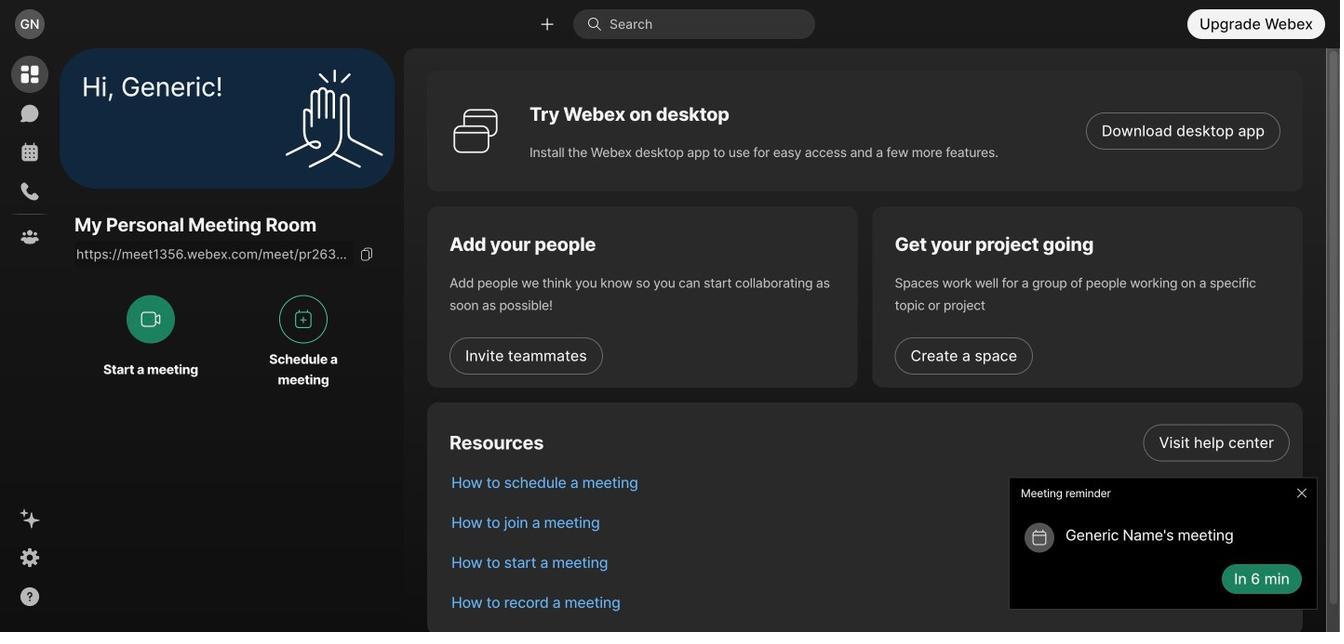 Task type: describe. For each thing, give the bounding box(es) containing it.
2 list item from the top
[[436, 463, 1303, 503]]

4 list item from the top
[[436, 543, 1303, 583]]



Task type: vqa. For each thing, say whether or not it's contained in the screenshot.
wrapper icon
no



Task type: locate. For each thing, give the bounding box(es) containing it.
None text field
[[74, 241, 354, 267]]

navigation
[[0, 48, 60, 633]]

two hands high fiving image
[[278, 63, 390, 174]]

webex tab list
[[11, 56, 48, 256]]

3 list item from the top
[[436, 503, 1303, 543]]

list item
[[436, 423, 1303, 463], [436, 463, 1303, 503], [436, 503, 1303, 543], [436, 543, 1303, 583], [436, 583, 1303, 623]]

alert
[[1001, 470, 1325, 618]]

5 list item from the top
[[436, 583, 1303, 623]]

1 list item from the top
[[436, 423, 1303, 463]]



